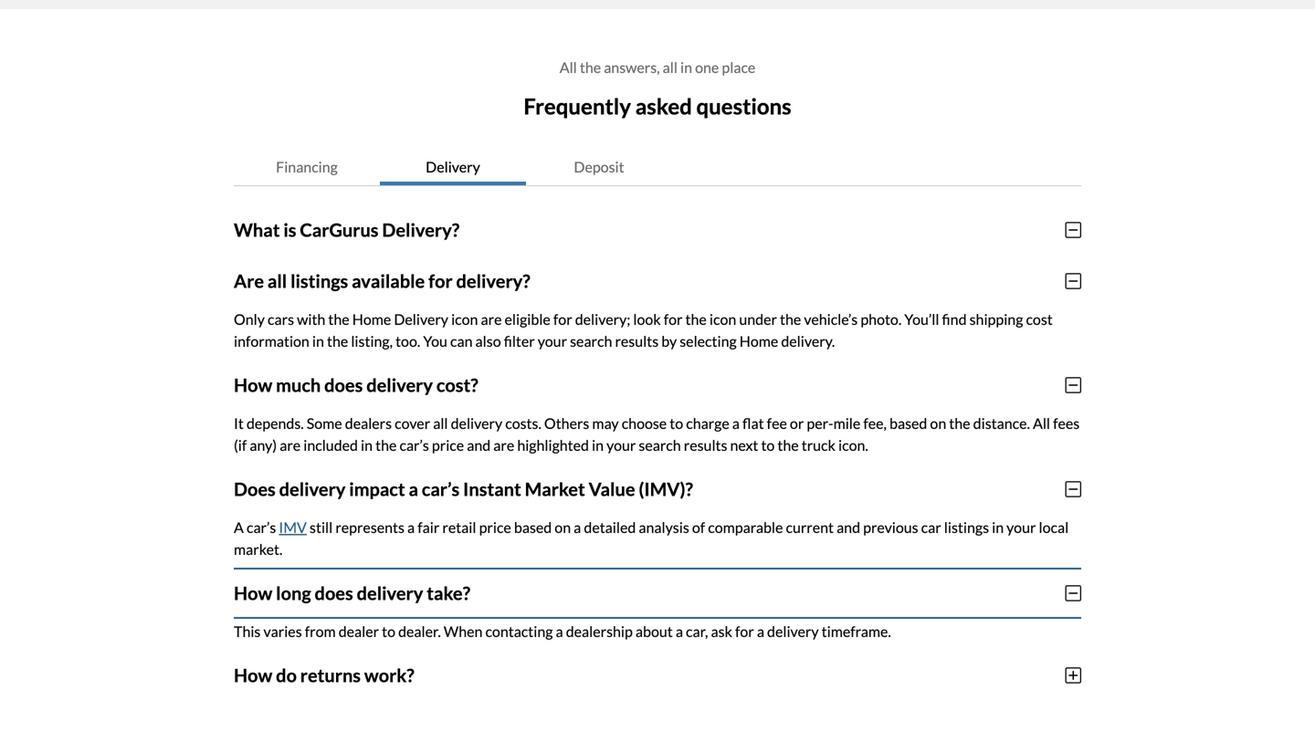Task type: vqa. For each thing, say whether or not it's contained in the screenshot.
level
no



Task type: describe. For each thing, give the bounding box(es) containing it.
a left fair
[[408, 519, 415, 537]]

timeframe.
[[822, 623, 892, 641]]

delivery inside the only cars with the home delivery icon are eligible for delivery; look for the icon under the vehicle's photo. you'll find shipping cost information in the listing, too. you can also filter your search results by selecting home delivery.
[[394, 311, 449, 328]]

may
[[593, 415, 619, 433]]

truck
[[802, 437, 836, 454]]

one
[[696, 58, 719, 76]]

depends.
[[247, 415, 304, 433]]

are all listings available for delivery?
[[234, 270, 531, 292]]

a left car,
[[676, 623, 684, 641]]

in down dealers
[[361, 437, 373, 454]]

2 vertical spatial car's
[[247, 519, 276, 537]]

(if
[[234, 437, 247, 454]]

for right ask
[[736, 623, 755, 641]]

delivery;
[[575, 311, 631, 328]]

delivery tab
[[380, 149, 526, 185]]

1 horizontal spatial home
[[740, 332, 779, 350]]

0 vertical spatial home
[[353, 311, 391, 328]]

search inside it depends. some dealers cover all delivery costs. others may choose to charge a flat fee or per-mile fee, based on the distance. all fees (if any) are included in the car's price and are highlighted in your search results next to the truck icon.
[[639, 437, 681, 454]]

a
[[234, 519, 244, 537]]

available
[[352, 270, 425, 292]]

1 horizontal spatial to
[[670, 415, 684, 433]]

dealership
[[566, 623, 633, 641]]

comparable
[[708, 519, 784, 537]]

based inside it depends. some dealers cover all delivery costs. others may choose to charge a flat fee or per-mile fee, based on the distance. all fees (if any) are included in the car's price and are highlighted in your search results next to the truck icon.
[[890, 415, 928, 433]]

results inside it depends. some dealers cover all delivery costs. others may choose to charge a flat fee or per-mile fee, based on the distance. all fees (if any) are included in the car's price and are highlighted in your search results next to the truck icon.
[[684, 437, 728, 454]]

frequently asked questions
[[524, 93, 792, 119]]

place
[[722, 58, 756, 76]]

how long does delivery take? button
[[234, 568, 1082, 619]]

analysis
[[639, 519, 690, 537]]

minus square image for how much does delivery cost?
[[1066, 376, 1082, 395]]

results inside the only cars with the home delivery icon are eligible for delivery; look for the icon under the vehicle's photo. you'll find shipping cost information in the listing, too. you can also filter your search results by selecting home delivery.
[[615, 332, 659, 350]]

how for how do returns work?
[[234, 665, 273, 687]]

when
[[444, 623, 483, 641]]

next
[[731, 437, 759, 454]]

highlighted
[[518, 437, 589, 454]]

minus square image for does delivery impact a car's instant market value (imv)?
[[1066, 481, 1082, 499]]

the down dealers
[[376, 437, 397, 454]]

a car's imv
[[234, 519, 307, 537]]

the down the or
[[778, 437, 799, 454]]

distance.
[[974, 415, 1031, 433]]

selecting
[[680, 332, 737, 350]]

any)
[[250, 437, 277, 454]]

fee
[[767, 415, 788, 433]]

what is cargurus delivery? button
[[234, 205, 1082, 256]]

under
[[740, 311, 778, 328]]

too.
[[396, 332, 421, 350]]

about
[[636, 623, 673, 641]]

with
[[297, 311, 326, 328]]

impact
[[349, 479, 405, 501]]

costs.
[[506, 415, 542, 433]]

are all listings available for delivery? button
[[234, 256, 1082, 307]]

you'll
[[905, 311, 940, 328]]

in inside the only cars with the home delivery icon are eligible for delivery; look for the icon under the vehicle's photo. you'll find shipping cost information in the listing, too. you can also filter your search results by selecting home delivery.
[[312, 332, 324, 350]]

does
[[234, 479, 276, 501]]

fees
[[1054, 415, 1080, 433]]

long
[[276, 583, 311, 605]]

the up delivery. on the top right of page
[[780, 311, 802, 328]]

cost
[[1027, 311, 1053, 328]]

vehicle's
[[805, 311, 858, 328]]

how for how long does delivery take?
[[234, 583, 273, 605]]

how long does delivery take?
[[234, 583, 471, 605]]

mile
[[834, 415, 861, 433]]

are down depends.
[[280, 437, 301, 454]]

listings inside are all listings available for delivery? dropdown button
[[291, 270, 348, 292]]

others
[[545, 415, 590, 433]]

find
[[943, 311, 967, 328]]

financing
[[276, 158, 338, 176]]

how much does delivery cost?
[[234, 374, 479, 396]]

do
[[276, 665, 297, 687]]

dealers
[[345, 415, 392, 433]]

included
[[304, 437, 358, 454]]

cost?
[[437, 374, 479, 396]]

a left detailed
[[574, 519, 581, 537]]

market.
[[234, 541, 283, 559]]

in inside still represents a fair retail price based on a detailed analysis of comparable current and previous car listings in your local market.
[[993, 519, 1004, 537]]

is
[[284, 219, 297, 241]]

for inside dropdown button
[[429, 270, 453, 292]]

previous
[[864, 519, 919, 537]]

delivery.
[[782, 332, 835, 350]]

market
[[525, 479, 586, 501]]

look
[[634, 311, 661, 328]]

per-
[[807, 415, 834, 433]]

what
[[234, 219, 280, 241]]

value
[[589, 479, 636, 501]]

frequently
[[524, 93, 632, 119]]

plus square image
[[1066, 667, 1082, 685]]

current
[[786, 519, 834, 537]]

search inside the only cars with the home delivery icon are eligible for delivery; look for the icon under the vehicle's photo. you'll find shipping cost information in the listing, too. you can also filter your search results by selecting home delivery.
[[570, 332, 613, 350]]

all inside dropdown button
[[268, 270, 287, 292]]

delivery inside it depends. some dealers cover all delivery costs. others may choose to charge a flat fee or per-mile fee, based on the distance. all fees (if any) are included in the car's price and are highlighted in your search results next to the truck icon.
[[451, 415, 503, 433]]

asked
[[636, 93, 693, 119]]

the left distance.
[[950, 415, 971, 433]]

(imv)?
[[639, 479, 694, 501]]

delivery?
[[456, 270, 531, 292]]

in down "may"
[[592, 437, 604, 454]]

delivery inside tab
[[426, 158, 481, 176]]

on inside still represents a fair retail price based on a detailed analysis of comparable current and previous car listings in your local market.
[[555, 519, 571, 537]]

icon.
[[839, 437, 869, 454]]

imv link
[[279, 519, 307, 537]]

shipping
[[970, 311, 1024, 328]]

all inside it depends. some dealers cover all delivery costs. others may choose to charge a flat fee or per-mile fee, based on the distance. all fees (if any) are included in the car's price and are highlighted in your search results next to the truck icon.
[[1034, 415, 1051, 433]]

does delivery impact a car's instant market value (imv)?
[[234, 479, 694, 501]]

only cars with the home delivery icon are eligible for delivery; look for the icon under the vehicle's photo. you'll find shipping cost information in the listing, too. you can also filter your search results by selecting home delivery.
[[234, 311, 1053, 350]]

or
[[790, 415, 804, 433]]

dealer
[[339, 623, 379, 641]]

are
[[234, 270, 264, 292]]

filter
[[504, 332, 535, 350]]

your inside still represents a fair retail price based on a detailed analysis of comparable current and previous car listings in your local market.
[[1007, 519, 1037, 537]]

0 vertical spatial all
[[663, 58, 678, 76]]

instant
[[463, 479, 522, 501]]

car's inside it depends. some dealers cover all delivery costs. others may choose to charge a flat fee or per-mile fee, based on the distance. all fees (if any) are included in the car's price and are highlighted in your search results next to the truck icon.
[[400, 437, 429, 454]]

the up 'selecting'
[[686, 311, 707, 328]]

does delivery impact a car's instant market value (imv)? button
[[234, 464, 1082, 515]]

are down costs.
[[494, 437, 515, 454]]

information
[[234, 332, 310, 350]]

imv
[[279, 519, 307, 537]]

ask
[[711, 623, 733, 641]]

it
[[234, 415, 244, 433]]

does for much
[[325, 374, 363, 396]]

eligible
[[505, 311, 551, 328]]



Task type: locate. For each thing, give the bounding box(es) containing it.
retail
[[443, 519, 477, 537]]

1 vertical spatial and
[[837, 519, 861, 537]]

your right filter on the left top
[[538, 332, 568, 350]]

local
[[1040, 519, 1069, 537]]

much
[[276, 374, 321, 396]]

answers,
[[604, 58, 660, 76]]

0 vertical spatial based
[[890, 415, 928, 433]]

on right fee,
[[931, 415, 947, 433]]

1 vertical spatial how
[[234, 583, 273, 605]]

price inside still represents a fair retail price based on a detailed analysis of comparable current and previous car listings in your local market.
[[479, 519, 512, 537]]

how do returns work? button
[[234, 650, 1082, 702]]

0 vertical spatial your
[[538, 332, 568, 350]]

cover
[[395, 415, 431, 433]]

1 vertical spatial does
[[315, 583, 353, 605]]

1 horizontal spatial price
[[479, 519, 512, 537]]

cars
[[268, 311, 294, 328]]

1 vertical spatial search
[[639, 437, 681, 454]]

car's up fair
[[422, 479, 460, 501]]

1 vertical spatial on
[[555, 519, 571, 537]]

in left one
[[681, 58, 693, 76]]

1 vertical spatial to
[[762, 437, 775, 454]]

your left local
[[1007, 519, 1037, 537]]

to right next at the bottom right
[[762, 437, 775, 454]]

minus square image inside what is cargurus delivery? dropdown button
[[1066, 221, 1082, 239]]

1 minus square image from the top
[[1066, 376, 1082, 395]]

delivery up dealer.
[[357, 583, 423, 605]]

a right impact
[[409, 479, 418, 501]]

your
[[538, 332, 568, 350], [607, 437, 636, 454], [1007, 519, 1037, 537]]

3 how from the top
[[234, 665, 273, 687]]

detailed
[[584, 519, 636, 537]]

0 horizontal spatial icon
[[452, 311, 478, 328]]

and inside still represents a fair retail price based on a detailed analysis of comparable current and previous car listings in your local market.
[[837, 519, 861, 537]]

0 horizontal spatial on
[[555, 519, 571, 537]]

are inside the only cars with the home delivery icon are eligible for delivery; look for the icon under the vehicle's photo. you'll find shipping cost information in the listing, too. you can also filter your search results by selecting home delivery.
[[481, 311, 502, 328]]

price
[[432, 437, 464, 454], [479, 519, 512, 537]]

1 vertical spatial your
[[607, 437, 636, 454]]

0 vertical spatial minus square image
[[1066, 221, 1082, 239]]

all right cover
[[433, 415, 448, 433]]

minus square image up fees
[[1066, 376, 1082, 395]]

0 vertical spatial all
[[560, 58, 577, 76]]

on down market
[[555, 519, 571, 537]]

to
[[670, 415, 684, 433], [762, 437, 775, 454], [382, 623, 396, 641]]

delivery up delivery?
[[426, 158, 481, 176]]

minus square image inside are all listings available for delivery? dropdown button
[[1066, 272, 1082, 290]]

0 horizontal spatial all
[[268, 270, 287, 292]]

0 vertical spatial listings
[[291, 270, 348, 292]]

1 minus square image from the top
[[1066, 221, 1082, 239]]

1 horizontal spatial results
[[684, 437, 728, 454]]

a inside dropdown button
[[409, 479, 418, 501]]

0 horizontal spatial search
[[570, 332, 613, 350]]

listings up with
[[291, 270, 348, 292]]

0 horizontal spatial your
[[538, 332, 568, 350]]

dealer.
[[399, 623, 441, 641]]

and right the current
[[837, 519, 861, 537]]

all inside it depends. some dealers cover all delivery costs. others may choose to charge a flat fee or per-mile fee, based on the distance. all fees (if any) are included in the car's price and are highlighted in your search results next to the truck icon.
[[433, 415, 448, 433]]

1 vertical spatial results
[[684, 437, 728, 454]]

price up does delivery impact a car's instant market value (imv)?
[[432, 437, 464, 454]]

contacting
[[486, 623, 553, 641]]

minus square image for frequently asked questions
[[1066, 221, 1082, 239]]

1 vertical spatial minus square image
[[1066, 272, 1082, 290]]

delivery up too.
[[394, 311, 449, 328]]

and up instant
[[467, 437, 491, 454]]

are
[[481, 311, 502, 328], [280, 437, 301, 454], [494, 437, 515, 454]]

car's inside dropdown button
[[422, 479, 460, 501]]

1 horizontal spatial all
[[433, 415, 448, 433]]

the
[[580, 58, 601, 76], [328, 311, 350, 328], [686, 311, 707, 328], [780, 311, 802, 328], [327, 332, 348, 350], [950, 415, 971, 433], [376, 437, 397, 454], [778, 437, 799, 454]]

a inside it depends. some dealers cover all delivery costs. others may choose to charge a flat fee or per-mile fee, based on the distance. all fees (if any) are included in the car's price and are highlighted in your search results next to the truck icon.
[[733, 415, 740, 433]]

home
[[353, 311, 391, 328], [740, 332, 779, 350]]

your inside the only cars with the home delivery icon are eligible for delivery; look for the icon under the vehicle's photo. you'll find shipping cost information in the listing, too. you can also filter your search results by selecting home delivery.
[[538, 332, 568, 350]]

minus square image down local
[[1066, 585, 1082, 603]]

0 horizontal spatial all
[[560, 58, 577, 76]]

based down market
[[514, 519, 552, 537]]

1 vertical spatial minus square image
[[1066, 481, 1082, 499]]

all left fees
[[1034, 415, 1051, 433]]

based right fee,
[[890, 415, 928, 433]]

search
[[570, 332, 613, 350], [639, 437, 681, 454]]

in left local
[[993, 519, 1004, 537]]

this varies from dealer to dealer. when contacting a dealership about a car, ask for a delivery timeframe.
[[234, 623, 892, 641]]

does up some
[[325, 374, 363, 396]]

a left flat
[[733, 415, 740, 433]]

delivery down cost?
[[451, 415, 503, 433]]

0 vertical spatial results
[[615, 332, 659, 350]]

1 horizontal spatial based
[[890, 415, 928, 433]]

results down charge
[[684, 437, 728, 454]]

for up by
[[664, 311, 683, 328]]

1 vertical spatial all
[[1034, 415, 1051, 433]]

0 horizontal spatial based
[[514, 519, 552, 537]]

1 horizontal spatial your
[[607, 437, 636, 454]]

minus square image
[[1066, 376, 1082, 395], [1066, 481, 1082, 499], [1066, 585, 1082, 603]]

car's up the market. at the left bottom
[[247, 519, 276, 537]]

0 horizontal spatial results
[[615, 332, 659, 350]]

0 vertical spatial does
[[325, 374, 363, 396]]

delivery?
[[382, 219, 460, 241]]

how do returns work?
[[234, 665, 415, 687]]

2 vertical spatial to
[[382, 623, 396, 641]]

on inside it depends. some dealers cover all delivery costs. others may choose to charge a flat fee or per-mile fee, based on the distance. all fees (if any) are included in the car's price and are highlighted in your search results next to the truck icon.
[[931, 415, 947, 433]]

all
[[560, 58, 577, 76], [1034, 415, 1051, 433]]

on
[[931, 415, 947, 433], [555, 519, 571, 537]]

0 vertical spatial minus square image
[[1066, 376, 1082, 395]]

of
[[693, 519, 706, 537]]

delivery left timeframe.
[[768, 623, 819, 641]]

still
[[310, 519, 333, 537]]

2 icon from the left
[[710, 311, 737, 328]]

search down delivery;
[[570, 332, 613, 350]]

how for how much does delivery cost?
[[234, 374, 273, 396]]

2 vertical spatial all
[[433, 415, 448, 433]]

tab list
[[234, 149, 1082, 186]]

the left listing, on the top left
[[327, 332, 348, 350]]

0 horizontal spatial to
[[382, 623, 396, 641]]

0 horizontal spatial price
[[432, 437, 464, 454]]

1 horizontal spatial listings
[[945, 519, 990, 537]]

0 vertical spatial search
[[570, 332, 613, 350]]

2 minus square image from the top
[[1066, 272, 1082, 290]]

1 vertical spatial home
[[740, 332, 779, 350]]

minus square image up local
[[1066, 481, 1082, 499]]

2 horizontal spatial to
[[762, 437, 775, 454]]

minus square image inside how much does delivery cost? dropdown button
[[1066, 376, 1082, 395]]

financing tab
[[234, 149, 380, 185]]

1 vertical spatial car's
[[422, 479, 460, 501]]

for right eligible
[[554, 311, 573, 328]]

to left charge
[[670, 415, 684, 433]]

photo.
[[861, 311, 902, 328]]

1 vertical spatial listings
[[945, 519, 990, 537]]

icon up can
[[452, 311, 478, 328]]

delivery up cover
[[367, 374, 433, 396]]

listings right car
[[945, 519, 990, 537]]

0 vertical spatial price
[[432, 437, 464, 454]]

represents
[[336, 519, 405, 537]]

0 horizontal spatial home
[[353, 311, 391, 328]]

1 horizontal spatial all
[[1034, 415, 1051, 433]]

how left do
[[234, 665, 273, 687]]

price right retail
[[479, 519, 512, 537]]

how much does delivery cost? button
[[234, 360, 1082, 411]]

minus square image for how long does delivery take?
[[1066, 585, 1082, 603]]

the right with
[[328, 311, 350, 328]]

0 horizontal spatial listings
[[291, 270, 348, 292]]

in down with
[[312, 332, 324, 350]]

3 minus square image from the top
[[1066, 585, 1082, 603]]

1 icon from the left
[[452, 311, 478, 328]]

1 how from the top
[[234, 374, 273, 396]]

0 vertical spatial how
[[234, 374, 273, 396]]

1 horizontal spatial icon
[[710, 311, 737, 328]]

0 vertical spatial and
[[467, 437, 491, 454]]

results
[[615, 332, 659, 350], [684, 437, 728, 454]]

the up frequently
[[580, 58, 601, 76]]

minus square image for delivery
[[1066, 272, 1082, 290]]

are up also
[[481, 311, 502, 328]]

work?
[[365, 665, 415, 687]]

your down "may"
[[607, 437, 636, 454]]

1 horizontal spatial and
[[837, 519, 861, 537]]

take?
[[427, 583, 471, 605]]

choose
[[622, 415, 667, 433]]

for right available
[[429, 270, 453, 292]]

results down look
[[615, 332, 659, 350]]

home up listing, on the top left
[[353, 311, 391, 328]]

1 horizontal spatial on
[[931, 415, 947, 433]]

icon
[[452, 311, 478, 328], [710, 311, 737, 328]]

0 vertical spatial delivery
[[426, 158, 481, 176]]

it depends. some dealers cover all delivery costs. others may choose to charge a flat fee or per-mile fee, based on the distance. all fees (if any) are included in the car's price and are highlighted in your search results next to the truck icon.
[[234, 415, 1080, 454]]

car
[[922, 519, 942, 537]]

does for long
[[315, 583, 353, 605]]

flat
[[743, 415, 765, 433]]

delivery up still
[[279, 479, 346, 501]]

fair
[[418, 519, 440, 537]]

0 vertical spatial on
[[931, 415, 947, 433]]

and
[[467, 437, 491, 454], [837, 519, 861, 537]]

and inside it depends. some dealers cover all delivery costs. others may choose to charge a flat fee or per-mile fee, based on the distance. all fees (if any) are included in the car's price and are highlighted in your search results next to the truck icon.
[[467, 437, 491, 454]]

a left dealership
[[556, 623, 563, 641]]

still represents a fair retail price based on a detailed analysis of comparable current and previous car listings in your local market.
[[234, 519, 1069, 559]]

home down the under
[[740, 332, 779, 350]]

all right are
[[268, 270, 287, 292]]

search down choose
[[639, 437, 681, 454]]

0 vertical spatial car's
[[400, 437, 429, 454]]

1 vertical spatial all
[[268, 270, 287, 292]]

all left one
[[663, 58, 678, 76]]

delivery
[[426, 158, 481, 176], [394, 311, 449, 328]]

based inside still represents a fair retail price based on a detailed analysis of comparable current and previous car listings in your local market.
[[514, 519, 552, 537]]

you
[[423, 332, 448, 350]]

2 horizontal spatial your
[[1007, 519, 1037, 537]]

a right ask
[[757, 623, 765, 641]]

deposit
[[574, 158, 625, 176]]

listings
[[291, 270, 348, 292], [945, 519, 990, 537]]

2 how from the top
[[234, 583, 273, 605]]

2 vertical spatial your
[[1007, 519, 1037, 537]]

2 horizontal spatial all
[[663, 58, 678, 76]]

2 vertical spatial how
[[234, 665, 273, 687]]

1 vertical spatial delivery
[[394, 311, 449, 328]]

cargurus
[[300, 219, 379, 241]]

varies
[[264, 623, 302, 641]]

car,
[[686, 623, 709, 641]]

charge
[[687, 415, 730, 433]]

fee,
[[864, 415, 887, 433]]

1 vertical spatial based
[[514, 519, 552, 537]]

questions
[[697, 93, 792, 119]]

all the answers, all in one place
[[560, 58, 756, 76]]

2 vertical spatial minus square image
[[1066, 585, 1082, 603]]

how inside 'dropdown button'
[[234, 665, 273, 687]]

1 vertical spatial price
[[479, 519, 512, 537]]

only
[[234, 311, 265, 328]]

some
[[307, 415, 342, 433]]

minus square image inside how long does delivery take? dropdown button
[[1066, 585, 1082, 603]]

minus square image inside does delivery impact a car's instant market value (imv)? dropdown button
[[1066, 481, 1082, 499]]

icon up 'selecting'
[[710, 311, 737, 328]]

to right dealer
[[382, 623, 396, 641]]

1 horizontal spatial search
[[639, 437, 681, 454]]

how up the it
[[234, 374, 273, 396]]

deposit tab
[[526, 149, 673, 185]]

delivery
[[367, 374, 433, 396], [451, 415, 503, 433], [279, 479, 346, 501], [357, 583, 423, 605], [768, 623, 819, 641]]

2 minus square image from the top
[[1066, 481, 1082, 499]]

price inside it depends. some dealers cover all delivery costs. others may choose to charge a flat fee or per-mile fee, based on the distance. all fees (if any) are included in the car's price and are highlighted in your search results next to the truck icon.
[[432, 437, 464, 454]]

all up frequently
[[560, 58, 577, 76]]

also
[[476, 332, 501, 350]]

car's down cover
[[400, 437, 429, 454]]

from
[[305, 623, 336, 641]]

listings inside still represents a fair retail price based on a detailed analysis of comparable current and previous car listings in your local market.
[[945, 519, 990, 537]]

does right 'long'
[[315, 583, 353, 605]]

tab list containing financing
[[234, 149, 1082, 186]]

returns
[[300, 665, 361, 687]]

how up this
[[234, 583, 273, 605]]

your inside it depends. some dealers cover all delivery costs. others may choose to charge a flat fee or per-mile fee, based on the distance. all fees (if any) are included in the car's price and are highlighted in your search results next to the truck icon.
[[607, 437, 636, 454]]

0 vertical spatial to
[[670, 415, 684, 433]]

0 horizontal spatial and
[[467, 437, 491, 454]]

minus square image
[[1066, 221, 1082, 239], [1066, 272, 1082, 290]]

car's
[[400, 437, 429, 454], [422, 479, 460, 501], [247, 519, 276, 537]]



